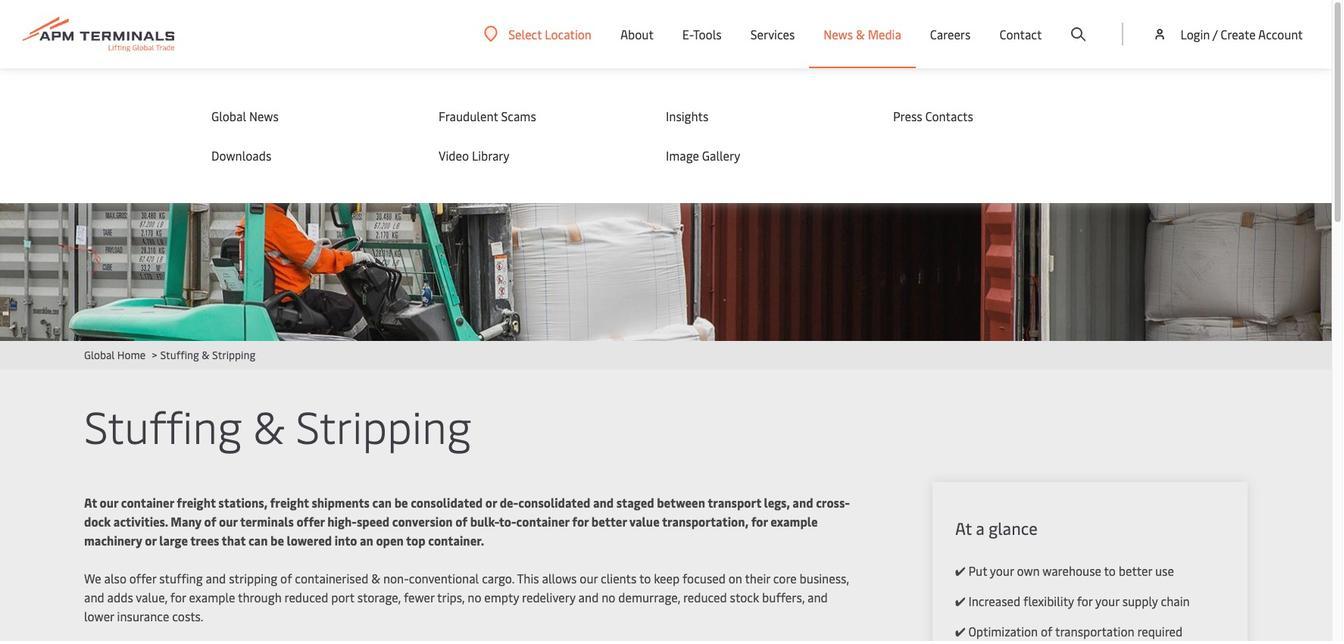 Task type: describe. For each thing, give the bounding box(es) containing it.
demurrage,
[[619, 589, 681, 606]]

0 horizontal spatial your
[[991, 562, 1015, 579]]

and right redelivery on the left of page
[[579, 589, 599, 606]]

✔ put your own warehouse to better use
[[956, 562, 1175, 579]]

select
[[509, 25, 542, 42]]

video library link
[[439, 147, 636, 164]]

✔ increased flexibility for your supply chain
[[956, 593, 1191, 609]]

conventional
[[409, 570, 479, 587]]

news & media button
[[824, 0, 902, 68]]

open
[[376, 532, 404, 549]]

image gallery
[[666, 147, 741, 164]]

value
[[630, 513, 660, 530]]

and right legs,
[[793, 494, 814, 511]]

insights link
[[666, 108, 863, 124]]

bulk-
[[470, 513, 499, 530]]

on
[[729, 570, 743, 587]]

many
[[171, 513, 202, 530]]

conversion
[[392, 513, 453, 530]]

create
[[1221, 26, 1257, 42]]

activities.
[[114, 513, 168, 530]]

their
[[745, 570, 771, 587]]

✔ for ✔ increased flexibility for your supply chain
[[956, 593, 966, 609]]

business,
[[800, 570, 849, 587]]

stripping
[[229, 570, 278, 587]]

login
[[1181, 26, 1211, 42]]

top
[[406, 532, 426, 549]]

legs,
[[765, 494, 790, 511]]

staged
[[617, 494, 655, 511]]

careers
[[931, 26, 971, 42]]

we also offer stuffing and stripping of containerised & non-conventional cargo. this allows our clients to keep focused on their core business, and adds value, for example through reduced port storage, fewer trips, no empty redelivery and no demurrage, reduced stock buffers, and lower insurance costs.
[[84, 570, 849, 625]]

storage,
[[358, 589, 401, 606]]

tools
[[694, 26, 722, 42]]

services
[[751, 26, 795, 42]]

1 horizontal spatial container
[[517, 513, 570, 530]]

large
[[159, 532, 188, 549]]

1 vertical spatial stuffing
[[84, 396, 242, 456]]

select location button
[[485, 25, 592, 42]]

and left staged
[[593, 494, 614, 511]]

login / create account link
[[1153, 0, 1304, 68]]

0 vertical spatial our
[[100, 494, 118, 511]]

example inside we also offer stuffing and stripping of containerised & non-conventional cargo. this allows our clients to keep focused on their core business, and adds value, for example through reduced port storage, fewer trips, no empty redelivery and no demurrage, reduced stock buffers, and lower insurance costs.
[[189, 589, 235, 606]]

login / create account
[[1181, 26, 1304, 42]]

through
[[238, 589, 282, 606]]

1 horizontal spatial to
[[1105, 562, 1117, 579]]

between
[[657, 494, 706, 511]]

services button
[[751, 0, 795, 68]]

1 vertical spatial better
[[1119, 562, 1153, 579]]

fraudulent scams
[[439, 108, 537, 124]]

2 freight from the left
[[270, 494, 309, 511]]

dock
[[84, 513, 111, 530]]

news & media
[[824, 26, 902, 42]]

2 no from the left
[[602, 589, 616, 606]]

speed
[[357, 513, 390, 530]]

fraudulent scams link
[[439, 108, 636, 124]]

0 horizontal spatial be
[[271, 532, 284, 549]]

at our container freight stations, freight shipments can be consolidated or de-consolidated and staged between transport legs, and cross- dock activities. many of our terminals offer high-speed conversion of bulk-to-container for better value transportation, for example machinery or large trees that can be lowered into an open top container.
[[84, 494, 850, 549]]

increased
[[969, 593, 1021, 609]]

1 no from the left
[[468, 589, 482, 606]]

video library
[[439, 147, 510, 164]]

containerised
[[295, 570, 369, 587]]

empty
[[485, 589, 519, 606]]

that
[[222, 532, 246, 549]]

required
[[1138, 623, 1183, 640]]

contacts
[[926, 108, 974, 124]]

glance
[[989, 517, 1038, 540]]

>
[[152, 348, 157, 362]]

redelivery
[[522, 589, 576, 606]]

& inside we also offer stuffing and stripping of containerised & non-conventional cargo. this allows our clients to keep focused on their core business, and adds value, for example through reduced port storage, fewer trips, no empty redelivery and no demurrage, reduced stock buffers, and lower insurance costs.
[[372, 570, 381, 587]]

e-
[[683, 26, 694, 42]]

optimization
[[969, 623, 1039, 640]]

to inside we also offer stuffing and stripping of containerised & non-conventional cargo. this allows our clients to keep focused on their core business, and adds value, for example through reduced port storage, fewer trips, no empty redelivery and no demurrage, reduced stock buffers, and lower insurance costs.
[[640, 570, 651, 587]]

and down business,
[[808, 589, 828, 606]]

select location
[[509, 25, 592, 42]]

0 vertical spatial stripping
[[212, 348, 256, 362]]

0 vertical spatial stuffing
[[160, 348, 199, 362]]

value,
[[136, 589, 167, 606]]

image gallery link
[[666, 147, 863, 164]]

an
[[360, 532, 374, 549]]

for down legs,
[[752, 513, 768, 530]]

global for global home > stuffing & stripping
[[84, 348, 115, 362]]

and down we
[[84, 589, 104, 606]]

also
[[104, 570, 127, 587]]

media
[[868, 26, 902, 42]]

account
[[1259, 26, 1304, 42]]

flexibility
[[1024, 593, 1075, 609]]

global home > stuffing & stripping
[[84, 348, 256, 362]]

clients
[[601, 570, 637, 587]]

of up container. in the left bottom of the page
[[456, 513, 468, 530]]

trees
[[190, 532, 219, 549]]

use
[[1156, 562, 1175, 579]]

our inside we also offer stuffing and stripping of containerised & non-conventional cargo. this allows our clients to keep focused on their core business, and adds value, for example through reduced port storage, fewer trips, no empty redelivery and no demurrage, reduced stock buffers, and lower insurance costs.
[[580, 570, 598, 587]]

for up transportation on the bottom right of page
[[1078, 593, 1093, 609]]

insights
[[666, 108, 709, 124]]

0 vertical spatial can
[[373, 494, 392, 511]]

gallery
[[703, 147, 741, 164]]



Task type: vqa. For each thing, say whether or not it's contained in the screenshot.
in within 'APM TERMINALS MOBILE OFFERS AN IMPROVED OPTION IN THE US GULF FOR REACHING MIDWEST MARKETS AS WELL AS ALABAMA AND NEIGHBORING STATES.'
no



Task type: locate. For each thing, give the bounding box(es) containing it.
our right allows
[[580, 570, 598, 587]]

machinery
[[84, 532, 142, 549]]

stuffing
[[159, 570, 203, 587]]

we
[[84, 570, 101, 587]]

1 horizontal spatial no
[[602, 589, 616, 606]]

1 vertical spatial our
[[219, 513, 238, 530]]

✔ for ✔ optimization of transportation required
[[956, 623, 966, 640]]

0 vertical spatial offer
[[297, 513, 325, 530]]

stock
[[730, 589, 760, 606]]

home
[[117, 348, 146, 362]]

0 vertical spatial example
[[771, 513, 818, 530]]

costs.
[[172, 608, 204, 625]]

stations,
[[219, 494, 268, 511]]

fraudulent
[[439, 108, 498, 124]]

at a glance
[[956, 517, 1038, 540]]

video
[[439, 147, 469, 164]]

contact
[[1000, 26, 1043, 42]]

1 reduced from the left
[[285, 589, 329, 606]]

no right "trips,"
[[468, 589, 482, 606]]

better left use
[[1119, 562, 1153, 579]]

0 horizontal spatial can
[[249, 532, 268, 549]]

and right stuffing
[[206, 570, 226, 587]]

1 vertical spatial at
[[956, 517, 972, 540]]

0 horizontal spatial news
[[249, 108, 279, 124]]

of up 'through'
[[281, 570, 292, 587]]

can
[[373, 494, 392, 511], [249, 532, 268, 549]]

be up conversion
[[395, 494, 408, 511]]

at up dock
[[84, 494, 97, 511]]

2 consolidated from the left
[[519, 494, 591, 511]]

downloads
[[211, 147, 272, 164]]

1 horizontal spatial example
[[771, 513, 818, 530]]

1 ✔ from the top
[[956, 562, 966, 579]]

1 vertical spatial news
[[249, 108, 279, 124]]

container up activities.
[[121, 494, 174, 511]]

to
[[1105, 562, 1117, 579], [640, 570, 651, 587]]

0 horizontal spatial stripping
[[212, 348, 256, 362]]

supply
[[1123, 593, 1159, 609]]

e-tools button
[[683, 0, 722, 68]]

container
[[121, 494, 174, 511], [517, 513, 570, 530]]

for down stuffing
[[170, 589, 186, 606]]

of up trees
[[204, 513, 216, 530]]

news left media
[[824, 26, 854, 42]]

or down activities.
[[145, 532, 157, 549]]

reduced down focused
[[684, 589, 728, 606]]

1 vertical spatial your
[[1096, 593, 1120, 609]]

keep
[[654, 570, 680, 587]]

0 vertical spatial container
[[121, 494, 174, 511]]

of
[[204, 513, 216, 530], [456, 513, 468, 530], [281, 570, 292, 587], [1042, 623, 1053, 640]]

stuffing right >
[[160, 348, 199, 362]]

your right "put"
[[991, 562, 1015, 579]]

1 horizontal spatial better
[[1119, 562, 1153, 579]]

1 vertical spatial ✔
[[956, 593, 966, 609]]

offer up the value,
[[129, 570, 156, 587]]

of inside we also offer stuffing and stripping of containerised & non-conventional cargo. this allows our clients to keep focused on their core business, and adds value, for example through reduced port storage, fewer trips, no empty redelivery and no demurrage, reduced stock buffers, and lower insurance costs.
[[281, 570, 292, 587]]

your
[[991, 562, 1015, 579], [1096, 593, 1120, 609]]

/
[[1213, 26, 1218, 42]]

to up demurrage,
[[640, 570, 651, 587]]

contact button
[[1000, 0, 1043, 68]]

0 horizontal spatial container
[[121, 494, 174, 511]]

example down legs,
[[771, 513, 818, 530]]

transportation,
[[662, 513, 749, 530]]

0 vertical spatial news
[[824, 26, 854, 42]]

1 vertical spatial or
[[145, 532, 157, 549]]

1 horizontal spatial be
[[395, 494, 408, 511]]

cargo.
[[482, 570, 515, 587]]

location
[[545, 25, 592, 42]]

0 vertical spatial global
[[211, 108, 246, 124]]

1 horizontal spatial offer
[[297, 513, 325, 530]]

into
[[335, 532, 357, 549]]

press
[[894, 108, 923, 124]]

2 reduced from the left
[[684, 589, 728, 606]]

fewer
[[404, 589, 435, 606]]

0 horizontal spatial better
[[592, 513, 627, 530]]

can down terminals
[[249, 532, 268, 549]]

2 horizontal spatial our
[[580, 570, 598, 587]]

offer inside we also offer stuffing and stripping of containerised & non-conventional cargo. this allows our clients to keep focused on their core business, and adds value, for example through reduced port storage, fewer trips, no empty redelivery and no demurrage, reduced stock buffers, and lower insurance costs.
[[129, 570, 156, 587]]

global home link
[[84, 348, 146, 362]]

1 horizontal spatial consolidated
[[519, 494, 591, 511]]

focused
[[683, 570, 726, 587]]

✔ optimization of transportation required
[[956, 623, 1183, 640]]

0 horizontal spatial our
[[100, 494, 118, 511]]

1 horizontal spatial news
[[824, 26, 854, 42]]

0 vertical spatial your
[[991, 562, 1015, 579]]

1 vertical spatial be
[[271, 532, 284, 549]]

global
[[211, 108, 246, 124], [84, 348, 115, 362]]

2 ✔ from the top
[[956, 593, 966, 609]]

global up downloads
[[211, 108, 246, 124]]

offer
[[297, 513, 325, 530], [129, 570, 156, 587]]

adds
[[107, 589, 133, 606]]

better inside at our container freight stations, freight shipments can be consolidated or de-consolidated and staged between transport legs, and cross- dock activities. many of our terminals offer high-speed conversion of bulk-to-container for better value transportation, for example machinery or large trees that can be lowered into an open top container.
[[592, 513, 627, 530]]

✔ left "put"
[[956, 562, 966, 579]]

1 vertical spatial can
[[249, 532, 268, 549]]

0 horizontal spatial example
[[189, 589, 235, 606]]

0 vertical spatial be
[[395, 494, 408, 511]]

no
[[468, 589, 482, 606], [602, 589, 616, 606]]

& inside news & media popup button
[[857, 26, 865, 42]]

1 horizontal spatial or
[[486, 494, 497, 511]]

global news
[[211, 108, 279, 124]]

careers button
[[931, 0, 971, 68]]

for inside we also offer stuffing and stripping of containerised & non-conventional cargo. this allows our clients to keep focused on their core business, and adds value, for example through reduced port storage, fewer trips, no empty redelivery and no demurrage, reduced stock buffers, and lower insurance costs.
[[170, 589, 186, 606]]

of down flexibility
[[1042, 623, 1053, 640]]

freight
[[177, 494, 216, 511], [270, 494, 309, 511]]

reduced
[[285, 589, 329, 606], [684, 589, 728, 606]]

0 horizontal spatial reduced
[[285, 589, 329, 606]]

transportation
[[1056, 623, 1135, 640]]

consolidated
[[411, 494, 483, 511], [519, 494, 591, 511]]

1 horizontal spatial our
[[219, 513, 238, 530]]

1 consolidated from the left
[[411, 494, 483, 511]]

downloads link
[[211, 147, 409, 164]]

&
[[857, 26, 865, 42], [202, 348, 210, 362], [253, 396, 285, 456], [372, 570, 381, 587]]

port
[[331, 589, 355, 606]]

stuffing down 'global home > stuffing & stripping'
[[84, 396, 242, 456]]

lower
[[84, 608, 114, 625]]

0 horizontal spatial consolidated
[[411, 494, 483, 511]]

offer inside at our container freight stations, freight shipments can be consolidated or de-consolidated and staged between transport legs, and cross- dock activities. many of our terminals offer high-speed conversion of bulk-to-container for better value transportation, for example machinery or large trees that can be lowered into an open top container.
[[297, 513, 325, 530]]

terminals
[[240, 513, 294, 530]]

container down de-
[[517, 513, 570, 530]]

0 horizontal spatial freight
[[177, 494, 216, 511]]

our
[[100, 494, 118, 511], [219, 513, 238, 530], [580, 570, 598, 587]]

0 horizontal spatial offer
[[129, 570, 156, 587]]

1 horizontal spatial your
[[1096, 593, 1120, 609]]

own
[[1018, 562, 1040, 579]]

0 vertical spatial ✔
[[956, 562, 966, 579]]

stripping stuffing image
[[0, 68, 1333, 341]]

to-
[[499, 513, 517, 530]]

0 horizontal spatial to
[[640, 570, 651, 587]]

2 vertical spatial our
[[580, 570, 598, 587]]

our up dock
[[100, 494, 118, 511]]

for up allows
[[572, 513, 589, 530]]

our up that
[[219, 513, 238, 530]]

1 horizontal spatial freight
[[270, 494, 309, 511]]

no down clients
[[602, 589, 616, 606]]

cross-
[[817, 494, 850, 511]]

0 vertical spatial at
[[84, 494, 97, 511]]

3 ✔ from the top
[[956, 623, 966, 640]]

about
[[621, 26, 654, 42]]

1 horizontal spatial can
[[373, 494, 392, 511]]

0 vertical spatial or
[[486, 494, 497, 511]]

or left de-
[[486, 494, 497, 511]]

global for global news
[[211, 108, 246, 124]]

warehouse
[[1043, 562, 1102, 579]]

image
[[666, 147, 700, 164]]

be down terminals
[[271, 532, 284, 549]]

can up speed
[[373, 494, 392, 511]]

reduced down containerised
[[285, 589, 329, 606]]

news
[[824, 26, 854, 42], [249, 108, 279, 124]]

1 vertical spatial example
[[189, 589, 235, 606]]

trips,
[[437, 589, 465, 606]]

freight up many
[[177, 494, 216, 511]]

lowered
[[287, 532, 332, 549]]

scams
[[501, 108, 537, 124]]

put
[[969, 562, 988, 579]]

to right warehouse
[[1105, 562, 1117, 579]]

offer up lowered
[[297, 513, 325, 530]]

example inside at our container freight stations, freight shipments can be consolidated or de-consolidated and staged between transport legs, and cross- dock activities. many of our terminals offer high-speed conversion of bulk-to-container for better value transportation, for example machinery or large trees that can be lowered into an open top container.
[[771, 513, 818, 530]]

0 horizontal spatial at
[[84, 494, 97, 511]]

news inside news & media popup button
[[824, 26, 854, 42]]

chain
[[1162, 593, 1191, 609]]

✔ for ✔ put your own warehouse to better use
[[956, 562, 966, 579]]

a
[[976, 517, 985, 540]]

example up costs.
[[189, 589, 235, 606]]

1 vertical spatial offer
[[129, 570, 156, 587]]

0 horizontal spatial no
[[468, 589, 482, 606]]

stuffing & stripping
[[84, 396, 471, 456]]

at for at a glance
[[956, 517, 972, 540]]

✔ left optimization
[[956, 623, 966, 640]]

at left a
[[956, 517, 972, 540]]

and
[[593, 494, 614, 511], [793, 494, 814, 511], [206, 570, 226, 587], [84, 589, 104, 606], [579, 589, 599, 606], [808, 589, 828, 606]]

library
[[472, 147, 510, 164]]

1 horizontal spatial global
[[211, 108, 246, 124]]

1 vertical spatial container
[[517, 513, 570, 530]]

1 vertical spatial stripping
[[296, 396, 471, 456]]

news up downloads
[[249, 108, 279, 124]]

1 horizontal spatial stripping
[[296, 396, 471, 456]]

at inside at our container freight stations, freight shipments can be consolidated or de-consolidated and staged between transport legs, and cross- dock activities. many of our terminals offer high-speed conversion of bulk-to-container for better value transportation, for example machinery or large trees that can be lowered into an open top container.
[[84, 494, 97, 511]]

at
[[84, 494, 97, 511], [956, 517, 972, 540]]

better down staged
[[592, 513, 627, 530]]

✔ left the increased
[[956, 593, 966, 609]]

1 horizontal spatial reduced
[[684, 589, 728, 606]]

your left supply
[[1096, 593, 1120, 609]]

global news link
[[211, 108, 409, 124]]

1 freight from the left
[[177, 494, 216, 511]]

1 horizontal spatial at
[[956, 517, 972, 540]]

about button
[[621, 0, 654, 68]]

2 vertical spatial ✔
[[956, 623, 966, 640]]

1 vertical spatial global
[[84, 348, 115, 362]]

0 horizontal spatial global
[[84, 348, 115, 362]]

0 horizontal spatial or
[[145, 532, 157, 549]]

at for at our container freight stations, freight shipments can be consolidated or de-consolidated and staged between transport legs, and cross- dock activities. many of our terminals offer high-speed conversion of bulk-to-container for better value transportation, for example machinery or large trees that can be lowered into an open top container.
[[84, 494, 97, 511]]

0 vertical spatial better
[[592, 513, 627, 530]]

de-
[[500, 494, 519, 511]]

non-
[[383, 570, 409, 587]]

global left home
[[84, 348, 115, 362]]

freight up terminals
[[270, 494, 309, 511]]



